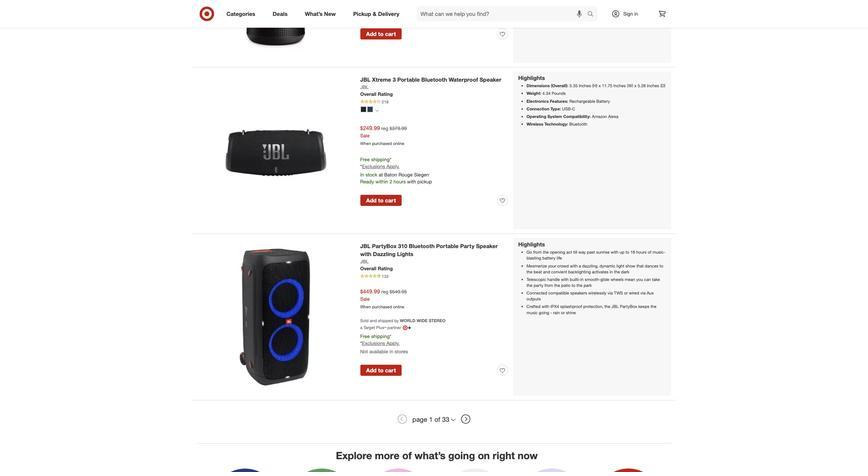 Task type: vqa. For each thing, say whether or not it's contained in the screenshot.


Task type: locate. For each thing, give the bounding box(es) containing it.
cart down free shipping * * exclusions apply. in stock at  baton rouge siegen ready within 2 hours with pickup
[[385, 197, 396, 204]]

1 pickup from the top
[[417, 12, 432, 18]]

2 exclusions apply. link from the top
[[362, 341, 399, 347]]

1 vertical spatial bluetooth
[[569, 122, 587, 127]]

siegen inside in stock at  baton rouge siegen ready within 2 hours with pickup
[[414, 5, 429, 11]]

speaker right waterproof
[[480, 76, 501, 83]]

all colors image
[[375, 109, 378, 112]]

2 vertical spatial add
[[366, 367, 377, 374]]

sign
[[623, 11, 633, 17]]

0 horizontal spatial of
[[402, 450, 412, 462]]

1 vertical spatial add
[[366, 197, 377, 204]]

mesmerize
[[527, 264, 547, 269]]

search button
[[584, 6, 601, 23]]

highlights up dimensions
[[518, 75, 545, 82]]

convient
[[551, 270, 567, 275]]

1 baton from the top
[[384, 5, 397, 11]]

the down "light"
[[614, 270, 620, 275]]

1 vertical spatial add to cart button
[[360, 195, 402, 206]]

hours inside free shipping * * exclusions apply. in stock at  baton rouge siegen ready within 2 hours with pickup
[[394, 179, 406, 185]]

3 cart from the top
[[385, 367, 396, 374]]

1 online from the top
[[393, 141, 404, 146]]

highlights inside highlights go from the opening act till way past sunrise with up to 18 hours of music- blasting battery life mesmerize your crowd with a dazzling, dynamic light show that dances to the beat and convient backlighting activates in the dark telescopic handle with builti-in smooth-glide wheels mean you can take the party from the patio to the park connected compatible speakers wirelessly via tws or wired via aux outputs crafted with ipx4 splashproof protection, the jbl partybox  keeps the music going - rain or shine
[[518, 241, 545, 248]]

deals
[[273, 10, 288, 17]]

0 vertical spatial free
[[360, 156, 370, 162]]

1 shipping from the top
[[371, 156, 390, 162]]

overall rating for xtreme
[[360, 91, 393, 97]]

online for $249.99
[[393, 141, 404, 146]]

2 pickup from the top
[[417, 179, 432, 185]]

overall rating
[[360, 91, 393, 97], [360, 266, 393, 272]]

speaker for jbl partybox 310 bluetooth portable party speaker with dazzling lights
[[476, 243, 498, 250]]

from down handle
[[545, 283, 553, 288]]

0 vertical spatial jbl link
[[360, 84, 369, 91]]

cart down delivery
[[385, 31, 396, 38]]

1 vertical spatial going
[[448, 450, 475, 462]]

speaker inside jbl partybox 310 bluetooth portable party speaker with dazzling lights
[[476, 243, 498, 250]]

can
[[644, 277, 651, 282]]

0 vertical spatial add to cart
[[366, 31, 396, 38]]

backlighting
[[568, 270, 591, 275]]

reg inside $249.99 reg $379.99 sale when purchased online
[[381, 125, 388, 131]]

when inside $449.99 reg $549.95 sale when purchased online
[[360, 304, 371, 310]]

in inside free shipping * * exclusions apply. not available in stores
[[390, 349, 393, 355]]

1 apply. from the top
[[386, 164, 399, 170]]

1 vertical spatial free
[[360, 334, 370, 339]]

exclusions apply. link up available
[[362, 341, 399, 347]]

a up backlighting
[[579, 264, 581, 269]]

0 vertical spatial overall rating
[[360, 91, 393, 97]]

online down $379.99
[[393, 141, 404, 146]]

1 vertical spatial exclusions
[[362, 341, 385, 347]]

the
[[543, 250, 549, 255], [527, 270, 532, 275], [614, 270, 620, 275], [527, 283, 532, 288], [554, 283, 560, 288], [577, 283, 582, 288], [604, 304, 610, 310], [651, 304, 657, 310]]

in down dynamic
[[610, 270, 613, 275]]

1 vertical spatial reg
[[381, 289, 388, 295]]

add to cart button for xtreme
[[360, 195, 402, 206]]

shipping
[[371, 156, 390, 162], [371, 334, 390, 339]]

1 vertical spatial overall
[[360, 266, 376, 272]]

1 horizontal spatial inches
[[614, 83, 626, 88]]

free for free shipping * * exclusions apply. not available in stores
[[360, 334, 370, 339]]

reg inside $449.99 reg $549.95 sale when purchased online
[[381, 289, 388, 295]]

11.75
[[602, 83, 612, 88]]

jbl for jbl partybox 310 bluetooth portable party speaker with dazzling lights
[[360, 243, 371, 250]]

park
[[584, 283, 592, 288]]

3 add to cart button from the top
[[360, 365, 402, 376]]

2 overall from the top
[[360, 266, 376, 272]]

2 sale from the top
[[360, 296, 370, 302]]

1 vertical spatial purchased
[[372, 304, 392, 310]]

exclusions inside free shipping * * exclusions apply. in stock at  baton rouge siegen ready within 2 hours with pickup
[[362, 164, 385, 170]]

2 baton from the top
[[384, 172, 397, 178]]

inches left (d)
[[647, 83, 659, 88]]

2 rating from the top
[[378, 266, 393, 272]]

1 add to cart button from the top
[[360, 29, 402, 40]]

of
[[648, 250, 651, 255], [435, 416, 440, 424], [402, 450, 412, 462]]

inches left (h) at right top
[[579, 83, 591, 88]]

patio
[[561, 283, 571, 288]]

0 vertical spatial bluetooth
[[421, 76, 447, 83]]

1 via from the left
[[608, 291, 613, 296]]

online up by
[[393, 304, 404, 310]]

free inside free shipping * * exclusions apply. not available in stores
[[360, 334, 370, 339]]

1 x from the left
[[599, 83, 601, 88]]

jbl
[[360, 76, 371, 83], [360, 84, 369, 90], [360, 243, 371, 250], [360, 259, 369, 265], [612, 304, 619, 310]]

add to cart down free shipping * * exclusions apply. in stock at  baton rouge siegen ready within 2 hours with pickup
[[366, 197, 396, 204]]

jbl partybox 310 bluetooth portable party speaker with dazzling lights image
[[200, 241, 352, 394], [200, 241, 352, 394]]

from
[[533, 250, 542, 255], [545, 283, 553, 288]]

2 highlights from the top
[[518, 241, 545, 248]]

1 vertical spatial sale
[[360, 296, 370, 302]]

0 vertical spatial rouge
[[399, 5, 413, 11]]

cart for xtreme
[[385, 197, 396, 204]]

not
[[360, 349, 368, 355]]

pickup inside in stock at  baton rouge siegen ready within 2 hours with pickup
[[417, 12, 432, 18]]

electronics
[[527, 99, 549, 104]]

shipping inside free shipping * * exclusions apply. not available in stores
[[371, 334, 390, 339]]

highlights for jbl partybox 310 bluetooth portable party speaker with dazzling lights
[[518, 241, 545, 248]]

what's new link
[[299, 6, 345, 21]]

from up blasting
[[533, 250, 542, 255]]

partybox inside highlights go from the opening act till way past sunrise with up to 18 hours of music- blasting battery life mesmerize your crowd with a dazzling, dynamic light show that dances to the beat and convient backlighting activates in the dark telescopic handle with builti-in smooth-glide wheels mean you can take the party from the patio to the park connected compatible speakers wirelessly via tws or wired via aux outputs crafted with ipx4 splashproof protection, the jbl partybox  keeps the music going - rain or shine
[[620, 304, 637, 310]]

1 vertical spatial rating
[[378, 266, 393, 272]]

2 x from the left
[[634, 83, 637, 88]]

0 vertical spatial speaker
[[480, 76, 501, 83]]

1 vertical spatial speaker
[[476, 243, 498, 250]]

1 sale from the top
[[360, 133, 370, 139]]

in right sign
[[634, 11, 638, 17]]

0 vertical spatial a
[[579, 264, 581, 269]]

1 vertical spatial stock
[[366, 172, 377, 178]]

overall
[[360, 91, 376, 97], [360, 266, 376, 272]]

jbl for jbl xtreme 3 portable bluetooth waterproof speaker
[[360, 76, 371, 83]]

keeps
[[638, 304, 650, 310]]

exclusions down $249.99 reg $379.99 sale when purchased online
[[362, 164, 385, 170]]

0 vertical spatial stock
[[366, 5, 377, 11]]

in left the stores
[[390, 349, 393, 355]]

2 apply. from the top
[[386, 341, 399, 347]]

2 vertical spatial add to cart
[[366, 367, 396, 374]]

0 vertical spatial siegen
[[414, 5, 429, 11]]

and
[[543, 270, 550, 275], [370, 319, 377, 324]]

1 cart from the top
[[385, 31, 396, 38]]

1 vertical spatial from
[[545, 283, 553, 288]]

shipping down a target plus™ partner
[[371, 334, 390, 339]]

partybox inside jbl partybox 310 bluetooth portable party speaker with dazzling lights
[[372, 243, 397, 250]]

1 within from the top
[[375, 12, 388, 18]]

of inside dropdown button
[[435, 416, 440, 424]]

the left the party
[[527, 283, 532, 288]]

1 vertical spatial shipping
[[371, 334, 390, 339]]

1 stock from the top
[[366, 5, 377, 11]]

add to cart button down free shipping * * exclusions apply. in stock at  baton rouge siegen ready within 2 hours with pickup
[[360, 195, 402, 206]]

a inside highlights go from the opening act till way past sunrise with up to 18 hours of music- blasting battery life mesmerize your crowd with a dazzling, dynamic light show that dances to the beat and convient backlighting activates in the dark telescopic handle with builti-in smooth-glide wheels mean you can take the party from the patio to the park connected compatible speakers wirelessly via tws or wired via aux outputs crafted with ipx4 splashproof protection, the jbl partybox  keeps the music going - rain or shine
[[579, 264, 581, 269]]

via left tws
[[608, 291, 613, 296]]

2 vertical spatial bluetooth
[[409, 243, 435, 250]]

shipping for stock
[[371, 156, 390, 162]]

bluetooth left waterproof
[[421, 76, 447, 83]]

or right tws
[[624, 291, 628, 296]]

0 vertical spatial when
[[360, 141, 371, 146]]

battery
[[542, 256, 556, 261]]

3 add from the top
[[366, 367, 377, 374]]

highlights
[[518, 75, 545, 82], [518, 241, 545, 248]]

1 exclusions apply. link from the top
[[362, 164, 399, 170]]

and inside highlights go from the opening act till way past sunrise with up to 18 hours of music- blasting battery life mesmerize your crowd with a dazzling, dynamic light show that dances to the beat and convient backlighting activates in the dark telescopic handle with builti-in smooth-glide wheels mean you can take the party from the patio to the park connected compatible speakers wirelessly via tws or wired via aux outputs crafted with ipx4 splashproof protection, the jbl partybox  keeps the music going - rain or shine
[[543, 270, 550, 275]]

free
[[360, 156, 370, 162], [360, 334, 370, 339]]

shipping down $249.99 reg $379.99 sale when purchased online
[[371, 156, 390, 162]]

jbl xtreme 3 portable bluetooth waterproof speaker image
[[200, 74, 352, 227], [200, 74, 352, 227]]

2 shipping from the top
[[371, 334, 390, 339]]

0 vertical spatial add
[[366, 31, 377, 38]]

1 siegen from the top
[[414, 5, 429, 11]]

1 vertical spatial siegen
[[414, 172, 429, 178]]

1 reg from the top
[[381, 125, 388, 131]]

0 vertical spatial sale
[[360, 133, 370, 139]]

within inside in stock at  baton rouge siegen ready within 2 hours with pickup
[[375, 12, 388, 18]]

xtreme
[[372, 76, 391, 83]]

add to cart button down available
[[360, 365, 402, 376]]

1 vertical spatial at
[[379, 172, 383, 178]]

0 vertical spatial portable
[[397, 76, 420, 83]]

or
[[624, 291, 628, 296], [561, 310, 565, 316]]

exclusions apply. link down $249.99 reg $379.99 sale when purchased online
[[362, 164, 399, 170]]

2 add to cart button from the top
[[360, 195, 402, 206]]

exclusions inside free shipping * * exclusions apply. not available in stores
[[362, 341, 385, 347]]

0 vertical spatial reg
[[381, 125, 388, 131]]

x right (w)
[[634, 83, 637, 88]]

18
[[630, 250, 635, 255]]

to down pickup & delivery link
[[378, 31, 384, 38]]

delivery
[[378, 10, 399, 17]]

weight:
[[527, 91, 541, 96]]

1 rouge from the top
[[399, 5, 413, 11]]

2 rouge from the top
[[399, 172, 413, 178]]

1 in from the top
[[360, 5, 364, 11]]

sale inside $249.99 reg $379.99 sale when purchased online
[[360, 133, 370, 139]]

compatible
[[548, 291, 569, 296]]

free down target
[[360, 334, 370, 339]]

the left beat
[[527, 270, 532, 275]]

1 vertical spatial online
[[393, 304, 404, 310]]

purchased down the $249.99 on the left top of page
[[372, 141, 392, 146]]

reg left $379.99
[[381, 125, 388, 131]]

online for $449.99
[[393, 304, 404, 310]]

1 vertical spatial jbl link
[[360, 259, 369, 265]]

act
[[566, 250, 572, 255]]

2 free from the top
[[360, 334, 370, 339]]

33
[[442, 416, 449, 424]]

search
[[584, 11, 601, 18]]

1 horizontal spatial and
[[543, 270, 550, 275]]

(overall):
[[551, 83, 568, 88]]

operating
[[527, 114, 546, 119]]

1 jbl link from the top
[[360, 84, 369, 91]]

(h)
[[592, 83, 597, 88]]

when inside $249.99 reg $379.99 sale when purchased online
[[360, 141, 371, 146]]

highlights up the go
[[518, 241, 545, 248]]

pounds
[[552, 91, 566, 96]]

x
[[599, 83, 601, 88], [634, 83, 637, 88]]

in inside free shipping * * exclusions apply. in stock at  baton rouge siegen ready within 2 hours with pickup
[[360, 172, 364, 178]]

2 at from the top
[[379, 172, 383, 178]]

purchased inside $449.99 reg $549.95 sale when purchased online
[[372, 304, 392, 310]]

2 horizontal spatial inches
[[647, 83, 659, 88]]

stores
[[395, 349, 408, 355]]

0 vertical spatial or
[[624, 291, 628, 296]]

0 vertical spatial add to cart button
[[360, 29, 402, 40]]

0 vertical spatial exclusions
[[362, 164, 385, 170]]

when down the $249.99 on the left top of page
[[360, 141, 371, 146]]

2 overall rating from the top
[[360, 266, 393, 272]]

2 in from the top
[[360, 172, 364, 178]]

purchased inside $249.99 reg $379.99 sale when purchased online
[[372, 141, 392, 146]]

portable inside jbl partybox 310 bluetooth portable party speaker with dazzling lights
[[436, 243, 459, 250]]

exclusions
[[362, 164, 385, 170], [362, 341, 385, 347]]

0 vertical spatial from
[[533, 250, 542, 255]]

0 vertical spatial 2
[[390, 12, 392, 18]]

ready
[[360, 12, 374, 18], [360, 179, 374, 185]]

when up sold
[[360, 304, 371, 310]]

1 highlights from the top
[[518, 75, 545, 82]]

0 horizontal spatial via
[[608, 291, 613, 296]]

overall rating up '218' at the left
[[360, 91, 393, 97]]

overall up blue icon at the top left
[[360, 91, 376, 97]]

opening
[[550, 250, 565, 255]]

2 stock from the top
[[366, 172, 377, 178]]

2 add from the top
[[366, 197, 377, 204]]

0 vertical spatial rating
[[378, 91, 393, 97]]

1 vertical spatial 2
[[390, 179, 392, 185]]

1 horizontal spatial via
[[640, 291, 646, 296]]

to
[[378, 31, 384, 38], [378, 197, 384, 204], [626, 250, 629, 255], [660, 264, 663, 269], [572, 283, 575, 288], [378, 367, 384, 374]]

connection
[[527, 106, 549, 111]]

baton inside free shipping * * exclusions apply. in stock at  baton rouge siegen ready within 2 hours with pickup
[[384, 172, 397, 178]]

jbl link for jbl xtreme 3 portable bluetooth waterproof speaker
[[360, 84, 369, 91]]

1 vertical spatial hours
[[394, 179, 406, 185]]

online inside $249.99 reg $379.99 sale when purchased online
[[393, 141, 404, 146]]

1 vertical spatial within
[[375, 179, 388, 185]]

add to cart down available
[[366, 367, 396, 374]]

telescopic
[[527, 277, 546, 282]]

jbl link for jbl partybox 310 bluetooth portable party speaker with dazzling lights
[[360, 259, 369, 265]]

online
[[393, 141, 404, 146], [393, 304, 404, 310]]

rating up '218' at the left
[[378, 91, 393, 97]]

partybox down wired
[[620, 304, 637, 310]]

1 ready from the top
[[360, 12, 374, 18]]

2 jbl link from the top
[[360, 259, 369, 265]]

free down $249.99 reg $379.99 sale when purchased online
[[360, 156, 370, 162]]

add to cart for partybox
[[366, 367, 396, 374]]

speaker right party at bottom
[[476, 243, 498, 250]]

2 siegen from the top
[[414, 172, 429, 178]]

0 horizontal spatial inches
[[579, 83, 591, 88]]

shipping for available
[[371, 334, 390, 339]]

cart for partybox
[[385, 367, 396, 374]]

sign in link
[[606, 6, 649, 21]]

overall down dazzling
[[360, 266, 376, 272]]

going left the -
[[539, 310, 549, 316]]

jbl xtreme 3 portable bluetooth waterproof speaker link
[[360, 76, 508, 84]]

0 horizontal spatial portable
[[397, 76, 420, 83]]

0 vertical spatial in
[[360, 5, 364, 11]]

1 vertical spatial of
[[435, 416, 440, 424]]

add to cart button down pickup & delivery link
[[360, 29, 402, 40]]

exclusions apply. link
[[362, 164, 399, 170], [362, 341, 399, 347]]

2 reg from the top
[[381, 289, 388, 295]]

of right "more"
[[402, 450, 412, 462]]

online inside $449.99 reg $549.95 sale when purchased online
[[393, 304, 404, 310]]

to down builti-
[[572, 283, 575, 288]]

apply. inside free shipping * * exclusions apply. in stock at  baton rouge siegen ready within 2 hours with pickup
[[386, 164, 399, 170]]

or right rain
[[561, 310, 565, 316]]

0 vertical spatial overall
[[360, 91, 376, 97]]

2 horizontal spatial of
[[648, 250, 651, 255]]

2 2 from the top
[[390, 179, 392, 185]]

0 vertical spatial at
[[379, 5, 383, 11]]

0 vertical spatial exclusions apply. link
[[362, 164, 399, 170]]

0 vertical spatial pickup
[[417, 12, 432, 18]]

0 vertical spatial ready
[[360, 12, 374, 18]]

cart
[[385, 31, 396, 38], [385, 197, 396, 204], [385, 367, 396, 374]]

0 vertical spatial and
[[543, 270, 550, 275]]

1 vertical spatial when
[[360, 304, 371, 310]]

1 horizontal spatial a
[[579, 264, 581, 269]]

of left music-
[[648, 250, 651, 255]]

ready inside free shipping * * exclusions apply. in stock at  baton rouge siegen ready within 2 hours with pickup
[[360, 179, 374, 185]]

cart down the stores
[[385, 367, 396, 374]]

2 inside in stock at  baton rouge siegen ready within 2 hours with pickup
[[390, 12, 392, 18]]

a down sold
[[360, 325, 362, 331]]

apply. up the stores
[[386, 341, 399, 347]]

inches left (w)
[[614, 83, 626, 88]]

portable right 3
[[397, 76, 420, 83]]

apply. down $249.99 reg $379.99 sale when purchased online
[[386, 164, 399, 170]]

1 vertical spatial highlights
[[518, 241, 545, 248]]

1 overall rating from the top
[[360, 91, 393, 97]]

of right 1
[[435, 416, 440, 424]]

2 cart from the top
[[385, 197, 396, 204]]

0 vertical spatial highlights
[[518, 75, 545, 82]]

1 vertical spatial baton
[[384, 172, 397, 178]]

bluetooth down compatibility:
[[569, 122, 587, 127]]

2 online from the top
[[393, 304, 404, 310]]

glide
[[600, 277, 609, 282]]

2 vertical spatial add to cart button
[[360, 365, 402, 376]]

2 vertical spatial of
[[402, 450, 412, 462]]

2 when from the top
[[360, 304, 371, 310]]

1 vertical spatial ready
[[360, 179, 374, 185]]

bose soundlink revolve ii portable bluetooth speaker image
[[200, 0, 352, 61], [200, 0, 352, 61]]

*
[[390, 156, 391, 162], [360, 164, 362, 170], [390, 334, 391, 339], [360, 341, 362, 347]]

going left on
[[448, 450, 475, 462]]

1 vertical spatial pickup
[[417, 179, 432, 185]]

1
[[429, 416, 433, 424]]

categories
[[226, 10, 255, 17]]

apply. inside free shipping * * exclusions apply. not available in stores
[[386, 341, 399, 347]]

with inside jbl partybox 310 bluetooth portable party speaker with dazzling lights
[[360, 251, 371, 258]]

a target plus™ partner
[[360, 325, 401, 331]]

and down your
[[543, 270, 550, 275]]

0 horizontal spatial going
[[448, 450, 475, 462]]

1 overall from the top
[[360, 91, 376, 97]]

1 vertical spatial portable
[[436, 243, 459, 250]]

portable
[[397, 76, 420, 83], [436, 243, 459, 250]]

rouge inside free shipping * * exclusions apply. in stock at  baton rouge siegen ready within 2 hours with pickup
[[399, 172, 413, 178]]

0 vertical spatial partybox
[[372, 243, 397, 250]]

going
[[539, 310, 549, 316], [448, 450, 475, 462]]

hours
[[394, 12, 406, 18], [394, 179, 406, 185], [636, 250, 647, 255]]

overall for jbl xtreme 3 portable bluetooth waterproof speaker
[[360, 91, 376, 97]]

1 horizontal spatial x
[[634, 83, 637, 88]]

jbl link up black image
[[360, 84, 369, 91]]

jbl inside jbl partybox 310 bluetooth portable party speaker with dazzling lights
[[360, 243, 371, 250]]

1 horizontal spatial of
[[435, 416, 440, 424]]

0 vertical spatial cart
[[385, 31, 396, 38]]

1 vertical spatial cart
[[385, 197, 396, 204]]

2 within from the top
[[375, 179, 388, 185]]

0 horizontal spatial a
[[360, 325, 362, 331]]

highlights inside highlights dimensions (overall): 5.35 inches (h) x 11.75 inches (w) x 5.28 inches (d) weight: 4.34 pounds electronics features: rechargeable battery connection type: usb-c operating system compatibility: amazon alexa wireless technology: bluetooth
[[518, 75, 545, 82]]

portable left party at bottom
[[436, 243, 459, 250]]

0 vertical spatial hours
[[394, 12, 406, 18]]

1 rating from the top
[[378, 91, 393, 97]]

0 vertical spatial of
[[648, 250, 651, 255]]

2 ready from the top
[[360, 179, 374, 185]]

2 purchased from the top
[[372, 304, 392, 310]]

to left 18
[[626, 250, 629, 255]]

0 vertical spatial within
[[375, 12, 388, 18]]

when for $449.99
[[360, 304, 371, 310]]

$449.99
[[360, 288, 380, 295]]

add to cart
[[366, 31, 396, 38], [366, 197, 396, 204], [366, 367, 396, 374]]

sale down "$449.99"
[[360, 296, 370, 302]]

0 vertical spatial purchased
[[372, 141, 392, 146]]

1 2 from the top
[[390, 12, 392, 18]]

3 add to cart from the top
[[366, 367, 396, 374]]

deals link
[[267, 6, 296, 21]]

1 exclusions from the top
[[362, 164, 385, 170]]

ready inside in stock at  baton rouge siegen ready within 2 hours with pickup
[[360, 12, 374, 18]]

2 vertical spatial hours
[[636, 250, 647, 255]]

reg left $549.95
[[381, 289, 388, 295]]

and up target
[[370, 319, 377, 324]]

via left aux
[[640, 291, 646, 296]]

more
[[375, 450, 400, 462]]

baton inside in stock at  baton rouge siegen ready within 2 hours with pickup
[[384, 5, 397, 11]]

purchased
[[372, 141, 392, 146], [372, 304, 392, 310]]

1 at from the top
[[379, 5, 383, 11]]

on
[[478, 450, 490, 462]]

jbl link up "$449.99"
[[360, 259, 369, 265]]

compatibility:
[[563, 114, 591, 119]]

0 horizontal spatial x
[[599, 83, 601, 88]]

with inside free shipping * * exclusions apply. in stock at  baton rouge siegen ready within 2 hours with pickup
[[407, 179, 416, 185]]

1 when from the top
[[360, 141, 371, 146]]

1 horizontal spatial partybox
[[620, 304, 637, 310]]

0 horizontal spatial or
[[561, 310, 565, 316]]

1 vertical spatial overall rating
[[360, 266, 393, 272]]

0 vertical spatial going
[[539, 310, 549, 316]]

rating up 133
[[378, 266, 393, 272]]

1 free from the top
[[360, 156, 370, 162]]

sale down the $249.99 on the left top of page
[[360, 133, 370, 139]]

exclusions up available
[[362, 341, 385, 347]]

when for $249.99
[[360, 141, 371, 146]]

2 add to cart from the top
[[366, 197, 396, 204]]

1 purchased from the top
[[372, 141, 392, 146]]

1 vertical spatial apply.
[[386, 341, 399, 347]]

add to cart down pickup & delivery link
[[366, 31, 396, 38]]

1 vertical spatial partybox
[[620, 304, 637, 310]]

x right (h) at right top
[[599, 83, 601, 88]]

partybox
[[372, 243, 397, 250], [620, 304, 637, 310]]

connected
[[527, 291, 547, 296]]

What can we help you find? suggestions appear below search field
[[416, 6, 589, 21]]

0 vertical spatial baton
[[384, 5, 397, 11]]

2 inches from the left
[[614, 83, 626, 88]]

218
[[382, 99, 389, 105]]

purchased up shipped
[[372, 304, 392, 310]]

shipped
[[378, 319, 393, 324]]

the right "protection,"
[[604, 304, 610, 310]]

free inside free shipping * * exclusions apply. in stock at  baton rouge siegen ready within 2 hours with pickup
[[360, 156, 370, 162]]

bluetooth up lights
[[409, 243, 435, 250]]

2 vertical spatial cart
[[385, 367, 396, 374]]

overall rating up 133
[[360, 266, 393, 272]]

sale for $249.99
[[360, 133, 370, 139]]

partybox up dazzling
[[372, 243, 397, 250]]

1 vertical spatial exclusions apply. link
[[362, 341, 399, 347]]

via
[[608, 291, 613, 296], [640, 291, 646, 296]]

2 exclusions from the top
[[362, 341, 385, 347]]

1 vertical spatial and
[[370, 319, 377, 324]]

shipping inside free shipping * * exclusions apply. in stock at  baton rouge siegen ready within 2 hours with pickup
[[371, 156, 390, 162]]

sale inside $449.99 reg $549.95 sale when purchased online
[[360, 296, 370, 302]]



Task type: describe. For each thing, give the bounding box(es) containing it.
what's
[[415, 450, 445, 462]]

explore more of what's going on right now
[[336, 450, 538, 462]]

jbl xtreme 3 portable bluetooth waterproof speaker
[[360, 76, 501, 83]]

dances
[[645, 264, 658, 269]]

party
[[460, 243, 475, 250]]

highlights go from the opening act till way past sunrise with up to 18 hours of music- blasting battery life mesmerize your crowd with a dazzling, dynamic light show that dances to the beat and convient backlighting activates in the dark telescopic handle with builti-in smooth-glide wheels mean you can take the party from the patio to the park connected compatible speakers wirelessly via tws or wired via aux outputs crafted with ipx4 splashproof protection, the jbl partybox  keeps the music going - rain or shine
[[518, 241, 665, 316]]

wide
[[417, 319, 428, 324]]

overall for jbl partybox 310 bluetooth portable party speaker with dazzling lights
[[360, 266, 376, 272]]

activates
[[592, 270, 609, 275]]

apply. for baton
[[386, 164, 399, 170]]

free shipping * * exclusions apply. in stock at  baton rouge siegen ready within 2 hours with pickup
[[360, 156, 432, 185]]

1 horizontal spatial or
[[624, 291, 628, 296]]

in down backlighting
[[580, 277, 584, 282]]

exclusions apply. link for available
[[362, 341, 399, 347]]

smooth-
[[585, 277, 600, 282]]

5.28
[[638, 83, 646, 88]]

2 via from the left
[[640, 291, 646, 296]]

ipx4
[[551, 304, 559, 310]]

by
[[394, 319, 399, 324]]

page
[[412, 416, 427, 424]]

exclusions apply. link for stock
[[362, 164, 399, 170]]

rain
[[553, 310, 560, 316]]

of inside highlights go from the opening act till way past sunrise with up to 18 hours of music- blasting battery life mesmerize your crowd with a dazzling, dynamic light show that dances to the beat and convient backlighting activates in the dark telescopic handle with builti-in smooth-glide wheels mean you can take the party from the patio to the park connected compatible speakers wirelessly via tws or wired via aux outputs crafted with ipx4 splashproof protection, the jbl partybox  keeps the music going - rain or shine
[[648, 250, 651, 255]]

in inside "link"
[[634, 11, 638, 17]]

that
[[637, 264, 644, 269]]

partner
[[387, 325, 401, 331]]

wheels
[[611, 277, 624, 282]]

stock inside free shipping * * exclusions apply. in stock at  baton rouge siegen ready within 2 hours with pickup
[[366, 172, 377, 178]]

jbl partybox 310 bluetooth portable party speaker with dazzling lights link
[[360, 243, 508, 259]]

1 vertical spatial or
[[561, 310, 565, 316]]

blue image
[[367, 107, 373, 112]]

free for free shipping * * exclusions apply. in stock at  baton rouge siegen ready within 2 hours with pickup
[[360, 156, 370, 162]]

handle
[[547, 277, 560, 282]]

add to cart button for partybox
[[360, 365, 402, 376]]

jbl for jbl link for jbl xtreme 3 portable bluetooth waterproof speaker
[[360, 84, 369, 90]]

pickup
[[353, 10, 371, 17]]

wired
[[629, 291, 639, 296]]

crafted
[[527, 304, 541, 310]]

3
[[393, 76, 396, 83]]

type:
[[551, 106, 561, 111]]

3 inches from the left
[[647, 83, 659, 88]]

the down handle
[[554, 283, 560, 288]]

you
[[636, 277, 643, 282]]

lights
[[397, 251, 413, 258]]

bluetooth inside jbl partybox 310 bluetooth portable party speaker with dazzling lights
[[409, 243, 435, 250]]

rating for xtreme
[[378, 91, 393, 97]]

usb-
[[562, 106, 572, 111]]

highlights for jbl xtreme 3 portable bluetooth waterproof speaker
[[518, 75, 545, 82]]

past
[[587, 250, 595, 255]]

in stock at  baton rouge siegen ready within 2 hours with pickup
[[360, 5, 432, 18]]

up
[[620, 250, 624, 255]]

4.34
[[542, 91, 551, 96]]

go
[[527, 250, 532, 255]]

of for what's
[[402, 450, 412, 462]]

speaker for jbl xtreme 3 portable bluetooth waterproof speaker
[[480, 76, 501, 83]]

add for partybox
[[366, 367, 377, 374]]

purchased for $249.99
[[372, 141, 392, 146]]

reg for $449.99
[[381, 289, 388, 295]]

add for xtreme
[[366, 197, 377, 204]]

0 horizontal spatial and
[[370, 319, 377, 324]]

the right keeps
[[651, 304, 657, 310]]

hours inside in stock at  baton rouge siegen ready within 2 hours with pickup
[[394, 12, 406, 18]]

1 add from the top
[[366, 31, 377, 38]]

what's
[[305, 10, 323, 17]]

stereo
[[429, 319, 446, 324]]

overall rating for partybox
[[360, 266, 393, 272]]

the up battery
[[543, 250, 549, 255]]

sign in
[[623, 11, 638, 17]]

c
[[572, 106, 575, 111]]

1 inches from the left
[[579, 83, 591, 88]]

exclusions for available
[[362, 341, 385, 347]]

explore
[[336, 450, 372, 462]]

world
[[400, 319, 416, 324]]

sunrise
[[596, 250, 610, 255]]

all colors element
[[375, 108, 378, 113]]

siegen inside free shipping * * exclusions apply. in stock at  baton rouge siegen ready within 2 hours with pickup
[[414, 172, 429, 178]]

black image
[[361, 107, 366, 112]]

at inside free shipping * * exclusions apply. in stock at  baton rouge siegen ready within 2 hours with pickup
[[379, 172, 383, 178]]

categories link
[[221, 6, 264, 21]]

jbl inside highlights go from the opening act till way past sunrise with up to 18 hours of music- blasting battery life mesmerize your crowd with a dazzling, dynamic light show that dances to the beat and convient backlighting activates in the dark telescopic handle with builti-in smooth-glide wheels mean you can take the party from the patio to the park connected compatible speakers wirelessly via tws or wired via aux outputs crafted with ipx4 splashproof protection, the jbl partybox  keeps the music going - rain or shine
[[612, 304, 619, 310]]

technology:
[[545, 122, 568, 127]]

at inside in stock at  baton rouge siegen ready within 2 hours with pickup
[[379, 5, 383, 11]]

plus™
[[376, 325, 386, 331]]

system
[[547, 114, 562, 119]]

(w)
[[627, 83, 633, 88]]

stock inside in stock at  baton rouge siegen ready within 2 hours with pickup
[[366, 5, 377, 11]]

sold and shipped by world wide stereo
[[360, 319, 446, 324]]

target
[[364, 325, 375, 331]]

of for 33
[[435, 416, 440, 424]]

rouge inside in stock at  baton rouge siegen ready within 2 hours with pickup
[[399, 5, 413, 11]]

1 add to cart from the top
[[366, 31, 396, 38]]

to down available
[[378, 367, 384, 374]]

right
[[493, 450, 515, 462]]

with inside in stock at  baton rouge siegen ready within 2 hours with pickup
[[407, 12, 416, 18]]

in inside in stock at  baton rouge siegen ready within 2 hours with pickup
[[360, 5, 364, 11]]

purchased for $449.99
[[372, 304, 392, 310]]

crowd
[[557, 264, 569, 269]]

aux
[[647, 291, 654, 296]]

light
[[617, 264, 624, 269]]

shine
[[566, 310, 576, 316]]

pickup & delivery
[[353, 10, 399, 17]]

take
[[652, 277, 660, 282]]

sale for $449.99
[[360, 296, 370, 302]]

$249.99
[[360, 125, 380, 132]]

pickup & delivery link
[[347, 6, 408, 21]]

add to cart for xtreme
[[366, 197, 396, 204]]

new
[[324, 10, 336, 17]]

sold
[[360, 319, 369, 324]]

133
[[382, 274, 389, 279]]

jbl for jbl link related to jbl partybox 310 bluetooth portable party speaker with dazzling lights
[[360, 259, 369, 265]]

310
[[398, 243, 407, 250]]

to down free shipping * * exclusions apply. in stock at  baton rouge siegen ready within 2 hours with pickup
[[378, 197, 384, 204]]

pickup inside free shipping * * exclusions apply. in stock at  baton rouge siegen ready within 2 hours with pickup
[[417, 179, 432, 185]]

builti-
[[570, 277, 580, 282]]

to right dances
[[660, 264, 663, 269]]

music
[[527, 310, 538, 316]]

going inside highlights go from the opening act till way past sunrise with up to 18 hours of music- blasting battery life mesmerize your crowd with a dazzling, dynamic light show that dances to the beat and convient backlighting activates in the dark telescopic handle with builti-in smooth-glide wheels mean you can take the party from the patio to the park connected compatible speakers wirelessly via tws or wired via aux outputs crafted with ipx4 splashproof protection, the jbl partybox  keeps the music going - rain or shine
[[539, 310, 549, 316]]

hours inside highlights go from the opening act till way past sunrise with up to 18 hours of music- blasting battery life mesmerize your crowd with a dazzling, dynamic light show that dances to the beat and convient backlighting activates in the dark telescopic handle with builti-in smooth-glide wheels mean you can take the party from the patio to the park connected compatible speakers wirelessly via tws or wired via aux outputs crafted with ipx4 splashproof protection, the jbl partybox  keeps the music going - rain or shine
[[636, 250, 647, 255]]

outputs
[[527, 297, 541, 302]]

dynamic
[[600, 264, 615, 269]]

0 horizontal spatial from
[[533, 250, 542, 255]]

5.35
[[570, 83, 578, 88]]

exclusions for stock
[[362, 164, 385, 170]]

the down builti-
[[577, 283, 582, 288]]

beat
[[534, 270, 542, 275]]

your
[[548, 264, 556, 269]]

bluetooth inside highlights dimensions (overall): 5.35 inches (h) x 11.75 inches (w) x 5.28 inches (d) weight: 4.34 pounds electronics features: rechargeable battery connection type: usb-c operating system compatibility: amazon alexa wireless technology: bluetooth
[[569, 122, 587, 127]]

apply. for stores
[[386, 341, 399, 347]]

reg for $249.99
[[381, 125, 388, 131]]

dimensions
[[527, 83, 550, 88]]

page 1 of 33 button
[[409, 412, 459, 427]]

show
[[626, 264, 635, 269]]

within inside free shipping * * exclusions apply. in stock at  baton rouge siegen ready within 2 hours with pickup
[[375, 179, 388, 185]]

way
[[579, 250, 586, 255]]

page 1 of 33
[[412, 416, 449, 424]]

mean
[[625, 277, 635, 282]]

amazon
[[592, 114, 607, 119]]

-
[[550, 310, 552, 316]]

1 vertical spatial a
[[360, 325, 362, 331]]

highlights dimensions (overall): 5.35 inches (h) x 11.75 inches (w) x 5.28 inches (d) weight: 4.34 pounds electronics features: rechargeable battery connection type: usb-c operating system compatibility: amazon alexa wireless technology: bluetooth
[[518, 75, 665, 127]]

rating for partybox
[[378, 266, 393, 272]]

(d)
[[660, 83, 665, 88]]

1 horizontal spatial from
[[545, 283, 553, 288]]

2 inside free shipping * * exclusions apply. in stock at  baton rouge siegen ready within 2 hours with pickup
[[390, 179, 392, 185]]

$249.99 reg $379.99 sale when purchased online
[[360, 125, 407, 146]]

battery
[[596, 99, 610, 104]]



